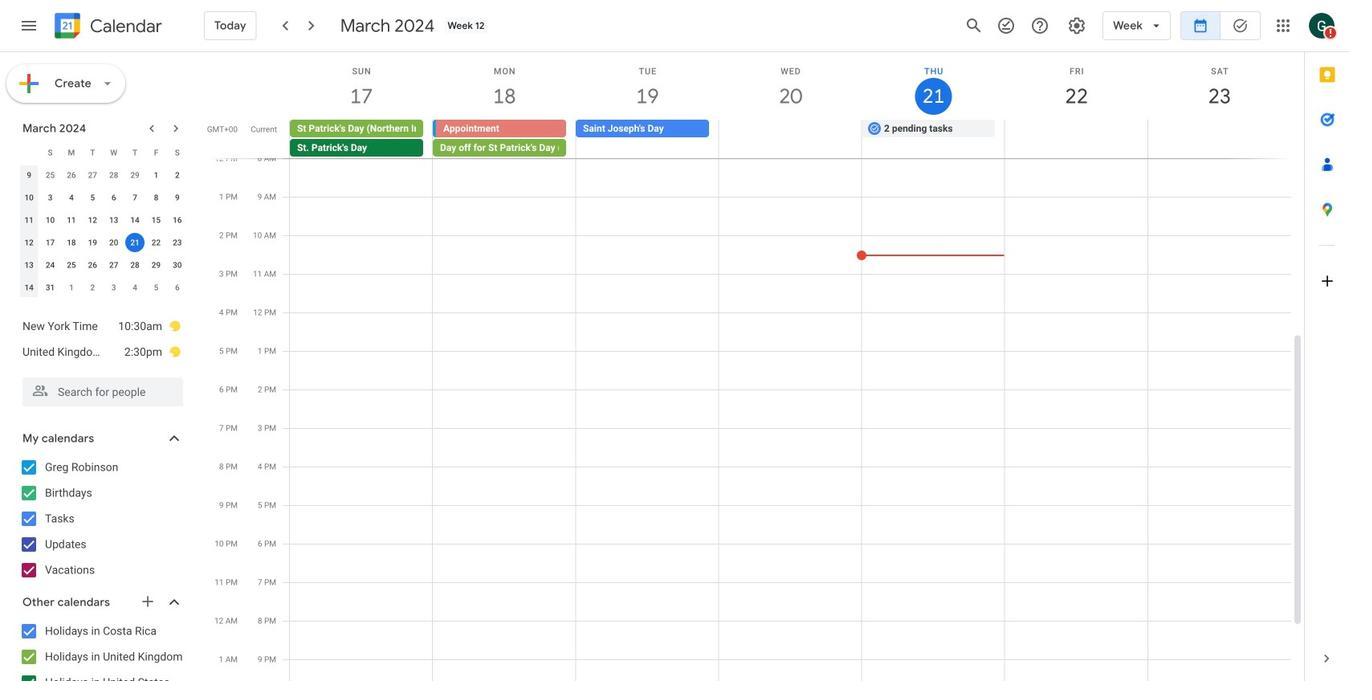 Task type: locate. For each thing, give the bounding box(es) containing it.
1 list item from the top
[[22, 313, 182, 339]]

1 element
[[147, 165, 166, 185]]

9 element
[[168, 188, 187, 207]]

cell
[[290, 120, 433, 158], [433, 120, 576, 158], [719, 120, 862, 158], [1005, 120, 1148, 158], [1148, 120, 1291, 158], [124, 231, 146, 254]]

my calendars list
[[3, 455, 199, 583]]

list item down april 2 element
[[22, 313, 182, 339]]

list
[[6, 307, 196, 371]]

column header inside "march 2024" grid
[[18, 141, 40, 164]]

17 element
[[41, 233, 60, 252]]

march 2024 grid
[[15, 141, 188, 299]]

10 element
[[41, 210, 60, 230]]

april 6 element
[[168, 278, 187, 297]]

column header
[[18, 141, 40, 164]]

april 2 element
[[83, 278, 102, 297]]

april 4 element
[[125, 278, 145, 297]]

19 element
[[83, 233, 102, 252]]

february 29 element
[[125, 165, 145, 185]]

april 1 element
[[62, 278, 81, 297]]

main drawer image
[[19, 16, 39, 35]]

row
[[283, 120, 1304, 158], [18, 141, 188, 164], [18, 164, 188, 186], [18, 186, 188, 209], [18, 209, 188, 231], [18, 231, 188, 254], [18, 254, 188, 276], [18, 276, 188, 299]]

february 26 element
[[62, 165, 81, 185]]

add other calendars image
[[140, 594, 156, 610]]

15 element
[[147, 210, 166, 230]]

24 element
[[41, 255, 60, 275]]

february 27 element
[[83, 165, 102, 185]]

26 element
[[83, 255, 102, 275]]

cell inside row group
[[124, 231, 146, 254]]

23 element
[[168, 233, 187, 252]]

heading
[[87, 16, 162, 36]]

list item up search for people text box
[[22, 339, 182, 365]]

tab list
[[1305, 52, 1349, 636]]

grid
[[206, 52, 1304, 681]]

None search field
[[0, 371, 199, 406]]

7 element
[[125, 188, 145, 207]]

29 element
[[147, 255, 166, 275]]

21, today element
[[125, 233, 145, 252]]

list item
[[22, 313, 182, 339], [22, 339, 182, 365]]

february 25 element
[[41, 165, 60, 185]]

4 element
[[62, 188, 81, 207]]

2 element
[[168, 165, 187, 185]]

30 element
[[168, 255, 187, 275]]

row group
[[18, 164, 188, 299]]

5 element
[[83, 188, 102, 207]]

11 element
[[62, 210, 81, 230]]

27 element
[[104, 255, 123, 275]]



Task type: describe. For each thing, give the bounding box(es) containing it.
13 element
[[104, 210, 123, 230]]

16 element
[[168, 210, 187, 230]]

2 list item from the top
[[22, 339, 182, 365]]

6 element
[[104, 188, 123, 207]]

25 element
[[62, 255, 81, 275]]

april 5 element
[[147, 278, 166, 297]]

18 element
[[62, 233, 81, 252]]

other calendars list
[[3, 618, 199, 681]]

Search for people text field
[[32, 377, 173, 406]]

calendar element
[[51, 10, 162, 45]]

14 element
[[125, 210, 145, 230]]

31 element
[[41, 278, 60, 297]]

8 element
[[147, 188, 166, 207]]

28 element
[[125, 255, 145, 275]]

settings menu image
[[1067, 16, 1087, 35]]

12 element
[[83, 210, 102, 230]]

april 3 element
[[104, 278, 123, 297]]

heading inside calendar element
[[87, 16, 162, 36]]

row group inside "march 2024" grid
[[18, 164, 188, 299]]

3 element
[[41, 188, 60, 207]]

22 element
[[147, 233, 166, 252]]

february 28 element
[[104, 165, 123, 185]]

20 element
[[104, 233, 123, 252]]



Task type: vqa. For each thing, say whether or not it's contained in the screenshot.
FEBRUARY 24 element at the left
no



